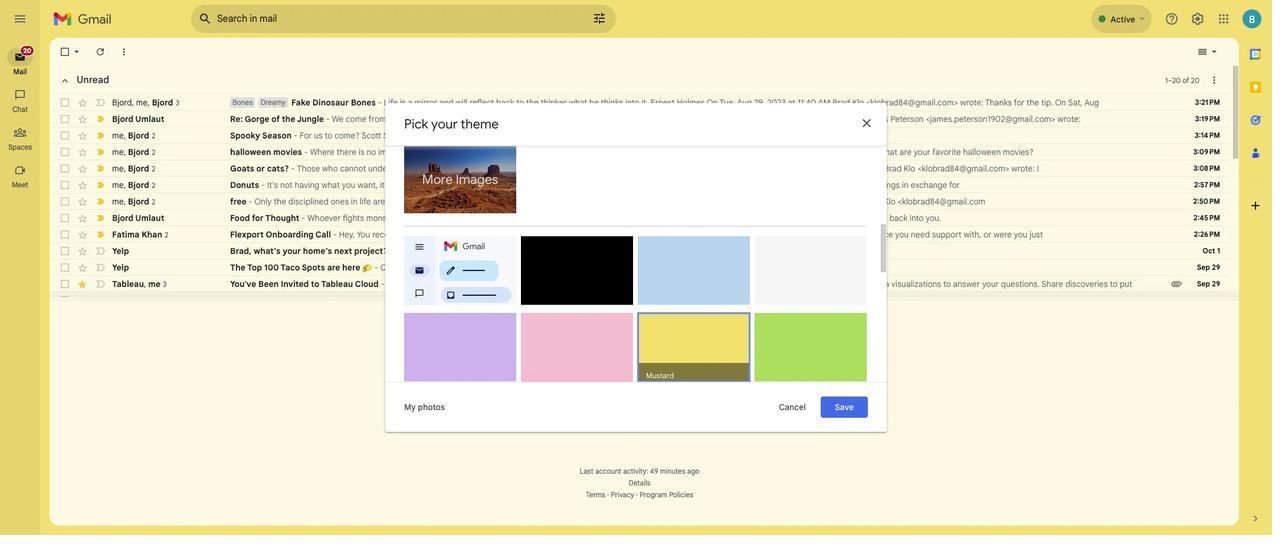 Task type: vqa. For each thing, say whether or not it's contained in the screenshot.
Ximmy Cell
no



Task type: locate. For each thing, give the bounding box(es) containing it.
friedrich
[[689, 163, 723, 174]]

yelp for the
[[112, 263, 129, 273]]

we for we come from a dark abyss, we end in a dark abyss, and we call the luminous interval life. nikos kazantzakis on mon, sep 11, 2023 at 10:24 am james peterson <james.peterson1902@gmail.com> wrote:
[[332, 114, 344, 125]]

fights
[[343, 213, 364, 224]]

0 horizontal spatial halloween
[[230, 147, 271, 158]]

hey up an
[[768, 180, 782, 191]]

2 important according to google magic. switch from the top
[[94, 229, 106, 241]]

row up heat in the top of the page
[[50, 144, 1230, 161]]

2 yelp from the top
[[112, 263, 129, 273]]

0 vertical spatial umlaut
[[135, 114, 164, 125]]

1 down from the left
[[350, 296, 372, 306]]

letting down decisions.
[[772, 296, 795, 306]]

1 row from the top
[[50, 94, 1230, 111]]

project?
[[354, 246, 388, 257]]

the up season
[[282, 114, 295, 125]]

2 vertical spatial i
[[607, 230, 609, 240]]

2 horizontal spatial 12,
[[811, 163, 821, 174]]

0 horizontal spatial has
[[449, 279, 462, 290]]

0 horizontal spatial back
[[496, 97, 514, 108]]

1 horizontal spatial am
[[850, 114, 862, 125]]

important mainly because it was sent directly to you. switch for re: gorge of the jungle
[[94, 113, 106, 125]]

me , bjord 2 for donuts
[[112, 180, 155, 190]]

gmail image
[[53, 7, 117, 31]]

0 horizontal spatial down
[[350, 296, 372, 306]]

0 vertical spatial i
[[1037, 163, 1039, 174]]

flexport onboarding call - hey, you recently signed up for your flexport seller portal account, and i just wanted to clarify what you were looking for. is there a particular service you need support with, or were you just
[[230, 230, 1043, 240]]

ernest
[[651, 97, 675, 108]]

1 horizontal spatial 15
[[1074, 296, 1082, 306]]

1 halloween from the left
[[230, 147, 271, 158]]

4 not important switch from the top
[[94, 279, 106, 290]]

3 sep 29 from the top
[[1197, 296, 1220, 305]]

8 ͏͏ from the left
[[793, 263, 795, 273]]

brad up readings
[[884, 163, 902, 174]]

row down hcc!$8sh#dkhmc.
[[50, 293, 1230, 309]]

conversations
[[597, 329, 657, 340]]

are right guys at top right
[[900, 147, 912, 158]]

1 vertical spatial –
[[850, 296, 856, 306]]

row down it.
[[50, 111, 1230, 127]]

2 for donuts
[[152, 181, 155, 190]]

me , bjord 2 for halloween
[[112, 147, 155, 157]]

wasabi option
[[755, 313, 867, 391]]

data right customize
[[873, 279, 889, 290]]

5 me , bjord 2 from the top
[[112, 196, 155, 207]]

a left "particular"
[[821, 230, 826, 240]]

0 horizontal spatial or
[[256, 163, 265, 174]]

0 horizontal spatial gb
[[605, 381, 616, 392]]

<james.peterson1902@gmail.com>
[[926, 114, 1055, 125]]

for.
[[776, 230, 789, 240]]

advanced search options image
[[588, 6, 611, 30]]

7 ͏͏ from the left
[[783, 263, 785, 273]]

to left thinker
[[517, 97, 524, 108]]

am right 10:24
[[850, 114, 862, 125]]

- down the disciplined
[[301, 213, 305, 224]]

hey
[[843, 147, 857, 158], [768, 180, 782, 191]]

0 vertical spatial need
[[911, 230, 930, 240]]

1 vertical spatial 13,
[[792, 197, 801, 207]]

gb right 0.13
[[605, 381, 616, 392]]

long
[[715, 213, 731, 224]]

2 vertical spatial 29
[[1212, 296, 1220, 305]]

1 horizontal spatial flexport
[[475, 230, 506, 240]]

used
[[652, 381, 670, 392]]

10 row from the top
[[50, 243, 1230, 260]]

1 important according to google magic. switch from the top
[[94, 212, 106, 224]]

1 horizontal spatial halloween
[[963, 147, 1001, 158]]

5 important mainly because it was sent directly to you. switch from the top
[[94, 179, 106, 191]]

9 row from the top
[[50, 227, 1230, 243]]

0 horizontal spatial animals
[[317, 296, 348, 306]]

1 me , bjord 2 from the top
[[112, 130, 155, 141]]

sep 29
[[1197, 263, 1220, 272], [1197, 280, 1220, 289], [1197, 296, 1220, 305]]

are up the process
[[513, 197, 525, 207]]

2 aug from the left
[[1085, 97, 1099, 108]]

1 horizontal spatial that
[[463, 213, 478, 224]]

1 help from the left
[[434, 296, 450, 306]]

having
[[295, 180, 319, 191]]

not important switch for politicians are letting animals down
[[94, 295, 106, 307]]

2 row from the top
[[50, 111, 1230, 127]]

1 important mainly because it was sent directly to you. switch from the top
[[94, 113, 106, 125]]

a left mirror
[[408, 97, 413, 108]]

free.
[[387, 197, 405, 207]]

will right abyss at the top right of the page
[[855, 213, 867, 224]]

no up their
[[454, 147, 464, 158]]

3 inside bjord , me , bjord 3
[[176, 98, 179, 107]]

what
[[569, 97, 587, 108], [879, 147, 898, 158], [322, 180, 340, 191], [424, 180, 443, 191], [691, 230, 709, 240]]

yelp for brad,
[[112, 246, 129, 257]]

service
[[866, 230, 893, 240]]

3:09 pm
[[1193, 148, 1220, 156]]

0 horizontal spatial just
[[611, 230, 624, 240]]

1 horizontal spatial 20
[[1191, 76, 1200, 85]]

guys
[[859, 147, 877, 158]]

1 horizontal spatial peterson
[[891, 114, 924, 125]]

for down 'only'
[[252, 213, 264, 224]]

in right end
[[469, 114, 476, 125]]

12, up arthur
[[500, 130, 509, 141]]

6 ͏͏ from the left
[[762, 263, 764, 273]]

0 horizontal spatial 15
[[628, 381, 636, 392]]

hey left guys at top right
[[843, 147, 857, 158]]

1 horizontal spatial need
[[911, 230, 930, 240]]

of
[[1183, 76, 1189, 85], [271, 114, 280, 125], [649, 163, 657, 174], [1084, 296, 1092, 306], [618, 381, 626, 392]]

an
[[780, 213, 789, 224]]

1 umlaut from the top
[[135, 114, 164, 125]]

1 horizontal spatial animals
[[797, 296, 826, 306]]

for
[[1014, 97, 1025, 108], [949, 180, 960, 191], [252, 213, 264, 224], [444, 230, 454, 240]]

to up policy
[[1110, 279, 1118, 290]]

0 vertical spatial has
[[449, 279, 462, 290]]

animals'
[[564, 296, 594, 306]]

0 vertical spatial sep 29
[[1197, 263, 1220, 272]]

3 not important switch from the top
[[94, 262, 106, 274]]

0 horizontal spatial 1
[[1165, 76, 1168, 85]]

1 horizontal spatial 12,
[[615, 147, 624, 158]]

1 vertical spatial important according to google magic. switch
[[94, 229, 106, 241]]

3 me , bjord 2 from the top
[[112, 163, 155, 174]]

james down check
[[387, 279, 411, 290]]

your inside alert dialog
[[431, 116, 458, 132]]

row
[[50, 94, 1230, 111], [50, 111, 1230, 127], [50, 127, 1230, 144], [50, 144, 1230, 161], [50, 161, 1230, 177], [50, 177, 1230, 194], [50, 194, 1230, 210], [50, 210, 1230, 227], [50, 227, 1230, 243], [50, 243, 1230, 260], [50, 260, 1230, 276], [50, 276, 1230, 293], [50, 293, 1230, 309]]

wrote: down kazantzakis
[[700, 130, 723, 141]]

2 umlaut from the top
[[135, 213, 164, 224]]

0 vertical spatial we
[[332, 114, 344, 125]]

Search in mail search field
[[191, 5, 616, 33]]

abyss
[[832, 213, 853, 224]]

0 horizontal spatial –
[[850, 296, 856, 306]]

not important switch
[[94, 97, 106, 109], [94, 245, 106, 257], [94, 262, 106, 274], [94, 279, 106, 290], [94, 295, 106, 307]]

0 vertical spatial should
[[536, 163, 561, 174]]

and right mirror
[[439, 97, 454, 108]]

, for goats or cats? - those who cannot understand how to put their thoughts on ice should not enter into the heat of debate. friedrich nietzsche on tue, sep 12, 2023 at 4:19 pm brad klo <klobrad84@gmail.com> wrote: i
[[124, 163, 126, 174]]

13 row from the top
[[50, 293, 1230, 309]]

fatima
[[112, 229, 140, 240]]

pm right 4:19
[[870, 163, 882, 174]]

29,
[[754, 97, 765, 108]]

12 row from the top
[[50, 276, 1230, 293]]

onboarding
[[266, 230, 313, 240]]

we down check
[[380, 296, 392, 306]]

policy
[[1105, 296, 1127, 306]]

back up 'service'
[[890, 213, 908, 224]]

0 horizontal spatial 20
[[1172, 76, 1181, 85]]

2 gaze from the left
[[869, 213, 887, 224]]

2 no from the left
[[454, 147, 464, 158]]

fatima khan 2
[[112, 229, 168, 240]]

we down dinosaur
[[332, 114, 344, 125]]

1 horizontal spatial data
[[873, 279, 889, 290]]

0 horizontal spatial will
[[456, 97, 468, 108]]

0 horizontal spatial aug
[[737, 97, 752, 108]]

29 for politicians are letting animals down - we need your help to tell them your actions save animals' lives view online rspca donate politicians are letting animals down – you can help stop them the uk government has dropped 15 of its policy
[[1212, 296, 1220, 305]]

umlaut for re: gorge of the jungle - we come from a dark abyss, we end in a dark abyss, and we call the luminous interval life. nikos kazantzakis on mon, sep 11, 2023 at 10:24 am james peterson <james.peterson1902@gmail.com> wrote:
[[135, 114, 164, 125]]

0 vertical spatial 29
[[1212, 263, 1220, 272]]

1 them from the left
[[475, 296, 495, 306]]

brad down the luminous
[[572, 130, 590, 141]]

3 important mainly because it was sent directly to you. switch from the top
[[94, 146, 106, 158]]

he left does on the left of page
[[535, 213, 544, 224]]

row containing rspca
[[50, 293, 1230, 309]]

2 sep 29 from the top
[[1197, 280, 1220, 289]]

0 horizontal spatial 13,
[[538, 180, 547, 191]]

1 horizontal spatial tableau
[[321, 279, 353, 290]]

2 bjord umlaut from the top
[[112, 213, 164, 224]]

the
[[526, 97, 539, 108], [1027, 97, 1039, 108], [282, 114, 295, 125], [573, 114, 586, 125], [615, 163, 628, 174], [274, 197, 286, 207], [489, 213, 501, 224], [817, 213, 830, 224], [421, 263, 434, 273], [532, 279, 544, 290]]

abyss,
[[414, 114, 438, 125], [503, 114, 527, 125], [791, 213, 815, 224]]

1 horizontal spatial just
[[1030, 230, 1043, 240]]

food
[[230, 213, 250, 224]]

imagination
[[378, 147, 422, 158]]

15
[[1074, 296, 1082, 306], [628, 381, 636, 392]]

at left 4:19
[[844, 163, 851, 174]]

main content
[[50, 38, 1239, 536]]

important according to google magic. switch
[[94, 212, 106, 224], [94, 229, 106, 241]]

photos
[[418, 402, 445, 413]]

flexport up plumber,
[[475, 230, 506, 240]]

brad, what's your home's next project?
[[230, 246, 388, 257]]

29
[[1212, 263, 1220, 272], [1212, 280, 1220, 289], [1212, 296, 1220, 305]]

0 vertical spatial 3
[[176, 98, 179, 107]]

1 letting from the left
[[289, 296, 315, 306]]

and up the 1:38
[[529, 114, 543, 125]]

details link
[[629, 479, 651, 488]]

stop
[[908, 296, 924, 306]]

2 important mainly because it was sent directly to you. switch from the top
[[94, 130, 106, 142]]

0 vertical spatial bjord umlaut
[[112, 114, 164, 125]]

bjord umlaut for re: gorge of the jungle
[[112, 114, 164, 125]]

we left end
[[440, 114, 450, 125]]

1 horizontal spatial them
[[926, 296, 946, 306]]

3 ͏͏ from the left
[[719, 263, 721, 273]]

row up online
[[50, 276, 1230, 293]]

0 horizontal spatial were
[[727, 230, 745, 240]]

top
[[247, 263, 262, 273]]

1 were from the left
[[727, 230, 745, 240]]

become
[[582, 213, 612, 224]]

8 row from the top
[[50, 210, 1230, 227]]

should
[[536, 163, 561, 174], [403, 213, 428, 224]]

dark down reflect
[[484, 114, 501, 125]]

signed
[[405, 230, 430, 240]]

find your next painter, plumber, and more with yelp. ͏ ͏ ͏ ͏ ͏ ͏ ͏ ͏ ͏ ͏ ͏ ͏ ͏ ͏ ͏ ͏ ͏ ͏ ͏ ͏ ͏ ͏ ͏ ͏ ͏ ͏ ͏ ͏ ͏ ͏ ͏ ͏ ͏ ͏ ͏ ͏ ͏ ͏ ͏ ͏ ͏ ͏ ͏ ͏ ͏ ͏ ͏ ͏ ͏ ͏ ͏ ͏ ͏ ͏ ͏ ͏ ͏ ͏ ͏ ͏ ͏ ͏ ͏ ͏ ͏ ͏ ͏ ͏ ͏ ͏ ͏ ͏ ͏ ͏
[[396, 246, 745, 257]]

3 29 from the top
[[1212, 296, 1220, 305]]

umlaut for food for thought - whoever fights monsters should see to it that in the process he does not become a monster. and if you gaze long enough into an abyss, the abyss will gaze back into you.
[[135, 213, 164, 224]]

0 vertical spatial can
[[785, 180, 798, 191]]

rspca
[[112, 296, 140, 306], [660, 296, 686, 306]]

4 me , bjord 2 from the top
[[112, 180, 155, 190]]

not important switch for the top 100 taco spots are here
[[94, 262, 106, 274]]

1 vertical spatial or
[[984, 230, 992, 240]]

activity:
[[623, 467, 648, 476]]

wasabi
[[762, 381, 786, 390]]

6 row from the top
[[50, 177, 1230, 194]]

2 for halloween movies
[[152, 148, 155, 157]]

1 horizontal spatial down
[[828, 296, 848, 306]]

1 vertical spatial we
[[380, 296, 392, 306]]

there down come?
[[337, 147, 357, 158]]

4 important mainly because it was sent directly to you. switch from the top
[[94, 163, 106, 175]]

need down you.
[[911, 230, 930, 240]]

and
[[439, 97, 454, 108], [529, 114, 543, 125], [611, 197, 626, 207], [590, 230, 604, 240], [516, 246, 530, 257], [449, 263, 463, 273]]

discoveries
[[1066, 279, 1108, 290]]

the left thinker
[[526, 97, 539, 108]]

bjord umlaut for food for thought
[[112, 213, 164, 224]]

umlaut
[[135, 114, 164, 125], [135, 213, 164, 224]]

to left the 'inform'
[[737, 279, 745, 290]]

1 bjord umlaut from the top
[[112, 114, 164, 125]]

more images button
[[404, 145, 516, 214]]

your
[[431, 116, 458, 132], [914, 147, 931, 158], [565, 197, 582, 207], [628, 197, 645, 207], [456, 230, 473, 240], [283, 246, 301, 257], [414, 246, 431, 257], [481, 263, 498, 273], [773, 279, 790, 290], [982, 279, 999, 290], [415, 296, 432, 306]]

0 horizontal spatial dark
[[395, 114, 412, 125]]

nietzsche
[[725, 163, 762, 174]]

are down kazantzakis
[[725, 130, 737, 141]]

🌮 image
[[363, 264, 372, 274]]

0 vertical spatial 13,
[[538, 180, 547, 191]]

he left the thinks
[[589, 97, 599, 108]]

put up policy
[[1120, 279, 1132, 290]]

should up signed
[[403, 213, 428, 224]]

you've
[[445, 180, 469, 191]]

dinosaur
[[312, 97, 349, 108]]

10:24
[[828, 114, 848, 125]]

abyss, up spooky season - for us to come? scott stapp is that you? on tue, sep 12, 2023 at 1:38 pm brad klo <klobrad84@gmail.com> wrote: are you ready??
[[503, 114, 527, 125]]

put
[[441, 163, 453, 174], [1120, 279, 1132, 290]]

0 vertical spatial hey
[[843, 147, 857, 158]]

· right terms
[[607, 491, 609, 500]]

navigation
[[0, 38, 41, 536]]

follow link to manage storage image
[[675, 380, 686, 392]]

next up list
[[433, 246, 449, 257]]

6 important mainly because it was sent directly to you. switch from the top
[[94, 196, 106, 208]]

1 yelp from the top
[[112, 246, 129, 257]]

cancel
[[779, 402, 806, 413]]

meet
[[12, 181, 28, 189]]

it's
[[380, 180, 391, 191]]

2 halloween from the left
[[963, 147, 1001, 158]]

0 horizontal spatial that
[[415, 130, 431, 141]]

tue, up kazantzakis
[[720, 97, 735, 108]]

main content containing unread
[[50, 38, 1239, 536]]

brad up 10:24
[[833, 97, 850, 108]]

on right doyle
[[568, 147, 579, 158]]

some
[[825, 180, 845, 191]]

into right enter
[[599, 163, 613, 174]]

0 vertical spatial yelp
[[112, 246, 129, 257]]

0 horizontal spatial bones
[[233, 98, 253, 107]]

2 horizontal spatial i
[[1037, 163, 1039, 174]]

pick
[[404, 116, 428, 132]]

there down you?
[[424, 147, 444, 158]]

and right moods
[[611, 197, 626, 207]]

1 ͏͏ from the left
[[688, 263, 690, 273]]

, for donuts - it's not having what you want, it's wanting what you've got. on wed, sep 13, 2023 at 12:36 pm brad klo <klobrad84@gmail.com> wrote: hey can i have some palm readings in exchange for
[[124, 180, 126, 190]]

2 not important switch from the top
[[94, 245, 106, 257]]

1 · from the left
[[607, 491, 609, 500]]

5 not important switch from the top
[[94, 295, 106, 307]]

disciplined
[[288, 197, 329, 207]]

0 vertical spatial with
[[553, 246, 569, 257]]

1 just from the left
[[611, 230, 624, 240]]

there
[[337, 147, 357, 158], [424, 147, 444, 158], [799, 230, 819, 240]]

sep 29 for politicians are letting animals down - we need your help to tell them your actions save animals' lives view online rspca donate politicians are letting animals down – you can help stop them the uk government has dropped 15 of its policy
[[1197, 296, 1220, 305]]

1 vertical spatial he
[[535, 213, 544, 224]]

12, up goats or cats? - those who cannot understand how to put their thoughts on ice should not enter into the heat of debate. friedrich nietzsche on tue, sep 12, 2023 at 4:19 pm brad klo <klobrad84@gmail.com> wrote: i
[[615, 147, 624, 158]]

3 inside tableau , me 3
[[163, 280, 167, 289]]

2 29 from the top
[[1212, 280, 1220, 289]]

me for donuts
[[112, 180, 124, 190]]

sep 29 for you've been invited to tableau cloud - james peterson has invited you to join the tableau site, hcc!$8sh#dkhmc. interact with data to inform your decisions. customize data visualizations to answer your questions. share discoveries to put
[[1197, 280, 1220, 289]]

them
[[475, 296, 495, 306], [926, 296, 946, 306]]

2 for spooky season
[[152, 131, 155, 140]]

in left life
[[351, 197, 358, 207]]

abyss, down mirror
[[414, 114, 438, 125]]

only
[[255, 197, 272, 207]]

1 not important switch from the top
[[94, 97, 106, 109]]

my photos
[[404, 402, 445, 413]]

1 gaze from the left
[[695, 213, 713, 224]]

, for spooky season - for us to come? scott stapp is that you? on tue, sep 12, 2023 at 1:38 pm brad klo <klobrad84@gmail.com> wrote: are you ready??
[[124, 130, 126, 141]]

1 sep 29 from the top
[[1197, 263, 1220, 272]]

0 horizontal spatial flexport
[[230, 230, 264, 240]]

1 vertical spatial am
[[850, 114, 862, 125]]

1 vertical spatial 3
[[163, 280, 167, 289]]

not important switch for brad, what's your home's next project?
[[94, 245, 106, 257]]

1 vertical spatial will
[[855, 213, 867, 224]]

reflect
[[470, 97, 494, 108]]

or right with,
[[984, 230, 992, 240]]

on up kazantzakis
[[707, 97, 718, 108]]

at
[[788, 97, 796, 108], [819, 114, 826, 125], [532, 130, 540, 141], [647, 147, 655, 158], [844, 163, 851, 174], [570, 180, 578, 191], [824, 197, 832, 207]]

me , bjord 2
[[112, 130, 155, 141], [112, 147, 155, 157], [112, 163, 155, 174], [112, 180, 155, 190], [112, 196, 155, 207]]

answer
[[953, 279, 980, 290]]

just left wanted
[[611, 230, 624, 240]]

0 vertical spatial –
[[1168, 76, 1172, 85]]

tue,
[[720, 97, 735, 108], [465, 130, 481, 141], [581, 147, 596, 158], [777, 163, 792, 174]]

11 row from the top
[[50, 260, 1230, 276]]

wrote: up some
[[817, 147, 841, 158]]

15 down discoveries on the bottom right of the page
[[1074, 296, 1082, 306]]

1 vertical spatial put
[[1120, 279, 1132, 290]]

0 horizontal spatial next
[[334, 246, 352, 257]]

row down heat in the top of the page
[[50, 177, 1230, 194]]

0 vertical spatial the
[[230, 263, 246, 273]]

come?
[[335, 130, 360, 141]]

2 me , bjord 2 from the top
[[112, 147, 155, 157]]

15 left used
[[628, 381, 636, 392]]

0 vertical spatial am
[[818, 97, 830, 108]]

row down the interval
[[50, 127, 1230, 144]]

to right how
[[431, 163, 439, 174]]

james
[[864, 114, 889, 125], [387, 279, 411, 290]]

with up the filled
[[553, 246, 569, 257]]

1 vertical spatial sep 29
[[1197, 280, 1220, 289]]

tab list
[[1239, 38, 1272, 493]]

2 help from the left
[[889, 296, 905, 306]]

donate
[[689, 296, 716, 306]]

re:
[[230, 114, 243, 125]]

2 were from the left
[[994, 230, 1012, 240]]

0 horizontal spatial can
[[785, 180, 798, 191]]

7 row from the top
[[50, 194, 1230, 210]]

1 horizontal spatial should
[[536, 163, 561, 174]]

for right "up"
[[444, 230, 454, 240]]

thought
[[265, 213, 299, 224]]

important mainly because it was sent directly to you. switch for spooky season
[[94, 130, 106, 142]]

2 them from the left
[[926, 296, 946, 306]]

1 vertical spatial bjord umlaut
[[112, 213, 164, 224]]

- left where
[[304, 147, 308, 158]]

0 horizontal spatial am
[[818, 97, 830, 108]]

bones up "come"
[[351, 97, 376, 108]]

theme
[[461, 116, 499, 132]]

chat
[[12, 105, 28, 114]]

row down wanted
[[50, 243, 1230, 260]]

1 vertical spatial 29
[[1212, 280, 1220, 289]]

2 just from the left
[[1030, 230, 1043, 240]]

tableau
[[112, 279, 144, 289], [321, 279, 353, 290], [546, 279, 575, 290]]

slave
[[534, 197, 553, 207]]

0 vertical spatial 1
[[1165, 76, 1168, 85]]

bones
[[351, 97, 376, 108], [233, 98, 253, 107]]

row up the interval
[[50, 94, 1230, 111]]

not up account,
[[567, 213, 580, 224]]

2 · from the left
[[636, 491, 638, 500]]

blue option
[[638, 237, 750, 315]]

1 horizontal spatial he
[[589, 97, 599, 108]]

1 horizontal spatial help
[[889, 296, 905, 306]]

toggle split pane mode image
[[1197, 46, 1209, 58]]

navigation containing mail
[[0, 38, 41, 536]]

1 horizontal spatial there
[[424, 147, 444, 158]]

important mainly because it was sent directly to you. switch
[[94, 113, 106, 125], [94, 130, 106, 142], [94, 146, 106, 158], [94, 163, 106, 175], [94, 179, 106, 191], [94, 196, 106, 208]]

need down out
[[394, 296, 413, 306]]

15 inside unread tab panel
[[1074, 296, 1082, 306]]

1 vertical spatial 1
[[1217, 247, 1220, 256]]

just up questions.
[[1030, 230, 1043, 240]]

row containing tableau
[[50, 276, 1230, 293]]

0 horizontal spatial we
[[440, 114, 450, 125]]

process
[[503, 213, 533, 224]]

important mainly because it was sent directly to you. switch for halloween movies
[[94, 146, 106, 158]]

2 politicians from the left
[[718, 296, 755, 306]]



Task type: describe. For each thing, give the bounding box(es) containing it.
who
[[322, 163, 338, 174]]

0 horizontal spatial need
[[394, 296, 413, 306]]

ready??
[[755, 130, 785, 141]]

life.
[[653, 114, 666, 125]]

you've been invited to tableau cloud - james peterson has invited you to join the tableau site, hcc!$8sh#dkhmc. interact with data to inform your decisions. customize data visualizations to answer your questions. share discoveries to put
[[230, 279, 1132, 290]]

0 horizontal spatial he
[[535, 213, 544, 224]]

1 vertical spatial back
[[890, 213, 908, 224]]

into left you.
[[910, 213, 924, 224]]

you
[[357, 230, 370, 240]]

save
[[545, 296, 562, 306]]

1 horizontal spatial with
[[700, 279, 716, 290]]

klo down readings
[[884, 197, 896, 207]]

settings image
[[1191, 12, 1205, 26]]

default option
[[404, 237, 516, 315]]

1 no from the left
[[367, 147, 376, 158]]

your up taco
[[283, 246, 301, 257]]

unread tab panel
[[50, 66, 1230, 425]]

, for free - only the disciplined ones in life are free. if you are undisciplined, you are a slave to your moods and your passions. eliud kipchoge on wed, sep 13, 2023 at 1:58 pm brad klo <klobrad84@gmail.com
[[124, 196, 126, 207]]

lavender
[[411, 381, 443, 390]]

me , bjord 2 for goats
[[112, 163, 155, 174]]

0 horizontal spatial should
[[403, 213, 428, 224]]

account,
[[556, 230, 588, 240]]

it.
[[642, 97, 649, 108]]

more
[[422, 172, 453, 188]]

1 horizontal spatial next
[[433, 246, 449, 257]]

2 flexport from the left
[[475, 230, 506, 240]]

food for thought - whoever fights monsters should see to it that in the process he does not become a monster. and if you gaze long enough into an abyss, the abyss will gaze back into you.
[[230, 213, 942, 224]]

0 horizontal spatial wed,
[[501, 180, 519, 191]]

not important switch for you've been invited to tableau cloud
[[94, 279, 106, 290]]

1 vertical spatial james
[[387, 279, 411, 290]]

dreamy
[[261, 98, 286, 107]]

in down undisciplined,
[[480, 213, 486, 224]]

stapp
[[383, 130, 405, 141]]

a down reflect
[[478, 114, 482, 125]]

0 vertical spatial peterson
[[891, 114, 924, 125]]

2 ͏͏ from the left
[[698, 263, 700, 273]]

if
[[672, 213, 677, 224]]

want,
[[358, 180, 378, 191]]

- down cloud
[[374, 296, 378, 306]]

1 vertical spatial peterson
[[413, 279, 447, 290]]

the left list
[[421, 263, 434, 273]]

2 dark from the left
[[484, 114, 501, 125]]

row containing fatima khan
[[50, 227, 1230, 243]]

is down you?
[[446, 147, 452, 158]]

1 vertical spatial can
[[873, 296, 887, 306]]

for up <klobrad84@gmail.com
[[949, 180, 960, 191]]

2 data from the left
[[873, 279, 889, 290]]

call
[[315, 230, 331, 240]]

1 horizontal spatial –
[[1168, 76, 1172, 85]]

on up the enough
[[741, 197, 752, 207]]

1 vertical spatial hey
[[768, 180, 782, 191]]

pm up free - only the disciplined ones in life are free. if you are undisciplined, you are a slave to your moods and your passions. eliud kipchoge on wed, sep 13, 2023 at 1:58 pm brad klo <klobrad84@gmail.com
[[601, 180, 613, 191]]

exchange
[[911, 180, 947, 191]]

, for halloween movies - where there is no imagination there is no horror. arthur conan doyle on tue, sep 12, 2023 at 2:50 pm brad klo <klobrad84@gmail.com> wrote: hey guys what are your favorite halloween movies?
[[124, 147, 126, 157]]

refresh image
[[94, 46, 106, 58]]

horror.
[[466, 147, 490, 158]]

1 horizontal spatial bones
[[351, 97, 376, 108]]

1 vertical spatial 12,
[[615, 147, 624, 158]]

1 horizontal spatial 13,
[[792, 197, 801, 207]]

season
[[262, 130, 292, 141]]

site,
[[577, 279, 593, 290]]

is up cannot
[[359, 147, 365, 158]]

klo down the luminous
[[592, 130, 604, 141]]

2:50
[[657, 147, 674, 158]]

2:57 pm
[[1194, 181, 1220, 189]]

the right join
[[532, 279, 544, 290]]

thoughts
[[475, 163, 509, 174]]

0.13 gb of 15 gb used
[[588, 381, 670, 392]]

passions.
[[647, 197, 682, 207]]

from
[[369, 114, 386, 125]]

0 horizontal spatial there
[[337, 147, 357, 158]]

a right from
[[388, 114, 393, 125]]

pick your theme heading
[[404, 116, 499, 132]]

are down the 'inform'
[[757, 296, 770, 306]]

1 vertical spatial the
[[947, 296, 961, 306]]

the left heat in the top of the page
[[615, 163, 628, 174]]

last account activity: 49 minutes ago details terms · privacy · program policies
[[580, 467, 700, 500]]

wrote: up <james.peterson1902@gmail.com>
[[960, 97, 984, 108]]

the up thought
[[274, 197, 286, 207]]

free
[[230, 197, 247, 207]]

1 horizontal spatial hey
[[843, 147, 857, 158]]

2 we from the left
[[545, 114, 556, 125]]

and down seller
[[516, 246, 530, 257]]

meet heading
[[0, 181, 40, 190]]

2023 up goats or cats? - those who cannot understand how to put their thoughts on ice should not enter into the heat of debate. friedrich nietzsche on tue, sep 12, 2023 at 4:19 pm brad klo <klobrad84@gmail.com> wrote: i
[[627, 147, 645, 158]]

what down who on the left top of page
[[322, 180, 340, 191]]

2 horizontal spatial abyss,
[[791, 213, 815, 224]]

brad up friedrich
[[690, 147, 707, 158]]

rose option
[[521, 313, 633, 391]]

me , bjord 2 for spooky
[[112, 130, 155, 141]]

spooky season - for us to come? scott stapp is that you? on tue, sep 12, 2023 at 1:38 pm brad klo <klobrad84@gmail.com> wrote: are you ready??
[[230, 130, 785, 141]]

into left an
[[764, 213, 778, 224]]

tue, down the ready??
[[777, 163, 792, 174]]

pick your theme
[[404, 116, 499, 132]]

0 horizontal spatial 12,
[[500, 130, 509, 141]]

2 for goats or cats?
[[152, 164, 155, 173]]

me for halloween movies
[[112, 147, 124, 157]]

2 horizontal spatial next
[[500, 263, 516, 273]]

1 we from the left
[[440, 114, 450, 125]]

your right the 'inform'
[[773, 279, 790, 290]]

2 20 from the left
[[1191, 76, 1200, 85]]

mustard option
[[638, 313, 750, 382]]

movies
[[273, 147, 302, 158]]

the left the process
[[489, 213, 501, 224]]

1 animals from the left
[[317, 296, 348, 306]]

0 vertical spatial he
[[589, 97, 599, 108]]

important mainly because it was sent directly to you. switch for goats or cats?
[[94, 163, 106, 175]]

1 vertical spatial 15
[[628, 381, 636, 392]]

goats or cats? - those who cannot understand how to put their thoughts on ice should not enter into the heat of debate. friedrich nietzsche on tue, sep 12, 2023 at 4:19 pm brad klo <klobrad84@gmail.com> wrote: i
[[230, 163, 1039, 174]]

soft gray option
[[755, 237, 867, 315]]

list
[[436, 263, 446, 273]]

your down out
[[415, 296, 432, 306]]

brad,
[[230, 246, 252, 257]]

here
[[342, 263, 360, 273]]

brad down goats or cats? - those who cannot understand how to put their thoughts on ice should not enter into the heat of debate. friedrich nietzsche on tue, sep 12, 2023 at 4:19 pm brad klo <klobrad84@gmail.com> wrote: i
[[615, 180, 633, 191]]

how
[[413, 163, 429, 174]]

important mainly because it was sent directly to you. switch for donuts
[[94, 179, 106, 191]]

29 for you've been invited to tableau cloud - james peterson has invited you to join the tableau site, hcc!$8sh#dkhmc. interact with data to inform your decisions. customize data visualizations to answer your questions. share discoveries to put
[[1212, 280, 1220, 289]]

on right got.
[[488, 180, 499, 191]]

what right guys at top right
[[879, 147, 898, 158]]

- right cats?
[[291, 163, 295, 174]]

pm right 1:58
[[850, 197, 862, 207]]

your right find
[[481, 263, 498, 273]]

0 vertical spatial james
[[864, 114, 889, 125]]

wrote: down sat,
[[1058, 114, 1081, 125]]

favorite
[[932, 147, 961, 158]]

0 vertical spatial will
[[456, 97, 468, 108]]

your up painter,
[[456, 230, 473, 240]]

me for spooky season
[[112, 130, 124, 141]]

- right the free
[[249, 197, 252, 207]]

- down dinosaur
[[326, 114, 330, 125]]

seller
[[508, 230, 529, 240]]

bjord , me , bjord 3
[[112, 97, 179, 108]]

cucamonga
[[632, 263, 677, 273]]

fake dinosaur bones - life is a mirror and will reflect back to the thinker what he thinks into it. ernest holmes on tue, aug 29, 2023 at 11:40 am brad klo <klobrad84@gmail.com> wrote: thanks for the tip. on sat, aug
[[291, 97, 1099, 108]]

home's
[[303, 246, 332, 257]]

0 horizontal spatial i
[[607, 230, 609, 240]]

- left it's
[[261, 180, 265, 191]]

soft
[[762, 304, 776, 313]]

are left here
[[327, 263, 340, 273]]

monsters
[[366, 213, 401, 224]]

kipchoge
[[704, 197, 740, 207]]

are right life
[[373, 197, 385, 207]]

wrote: down 'movies?' at the right top of the page
[[1012, 163, 1035, 174]]

1 dark from the left
[[395, 114, 412, 125]]

cancel button
[[769, 397, 816, 418]]

your up government
[[982, 279, 999, 290]]

on left the mon,
[[737, 114, 748, 125]]

you've
[[230, 279, 256, 290]]

it's
[[267, 180, 278, 191]]

soft gray
[[762, 304, 793, 313]]

, for you've been invited to tableau cloud - james peterson has invited you to join the tableau site, hcc!$8sh#dkhmc. interact with data to inform your decisions. customize data visualizations to answer your questions. share discoveries to put
[[144, 279, 146, 289]]

2023 up conan
[[511, 130, 530, 141]]

support
[[932, 230, 962, 240]]

lavender option
[[404, 313, 516, 391]]

holmes
[[677, 97, 705, 108]]

mail heading
[[0, 67, 40, 77]]

undisciplined,
[[444, 197, 495, 207]]

find
[[465, 263, 479, 273]]

we for we need your help to tell them your actions save animals' lives view online rspca donate politicians are letting animals down – you can help stop them the uk government has dropped 15 of its policy
[[380, 296, 392, 306]]

at left 10:24
[[819, 114, 826, 125]]

rose
[[528, 381, 545, 390]]

0 vertical spatial that
[[415, 130, 431, 141]]

life
[[384, 97, 398, 108]]

sat,
[[1068, 97, 1083, 108]]

2 vertical spatial 12,
[[811, 163, 821, 174]]

donuts
[[230, 180, 259, 191]]

at left 11:40
[[788, 97, 796, 108]]

1 horizontal spatial or
[[984, 230, 992, 240]]

2 horizontal spatial tableau
[[546, 279, 575, 290]]

mon,
[[750, 114, 769, 125]]

klo up guys at top right
[[852, 97, 864, 108]]

5 row from the top
[[50, 161, 1230, 177]]

3 row from the top
[[50, 127, 1230, 144]]

1 29 from the top
[[1212, 263, 1220, 272]]

to left the 'answer'
[[943, 279, 951, 290]]

clarify
[[666, 230, 689, 240]]

me for free
[[112, 196, 124, 207]]

0 vertical spatial back
[[496, 97, 514, 108]]

is right life
[[400, 97, 406, 108]]

row containing bjord
[[50, 94, 1230, 111]]

- left for
[[294, 130, 298, 141]]

1 gb from the left
[[605, 381, 616, 392]]

looking
[[748, 230, 775, 240]]

ago
[[687, 467, 700, 476]]

enter
[[577, 163, 597, 174]]

nikos
[[668, 114, 689, 125]]

thinks
[[601, 97, 623, 108]]

your down signed
[[414, 246, 431, 257]]

decisions.
[[792, 279, 829, 290]]

mail, 20 unread messages image
[[19, 48, 33, 60]]

1 aug from the left
[[737, 97, 752, 108]]

invited
[[464, 279, 489, 290]]

0 horizontal spatial tableau
[[112, 279, 144, 289]]

halloween movies - where there is no imagination there is no horror. arthur conan doyle on tue, sep 12, 2023 at 2:50 pm brad klo <klobrad84@gmail.com> wrote: hey guys what are your favorite halloween movies?
[[230, 147, 1034, 158]]

2023 up slave
[[550, 180, 568, 191]]

0 horizontal spatial abyss,
[[414, 114, 438, 125]]

2 horizontal spatial there
[[799, 230, 819, 240]]

palm
[[847, 180, 866, 191]]

search in mail image
[[195, 8, 216, 30]]

default
[[411, 304, 436, 313]]

4 ͏͏ from the left
[[730, 263, 732, 273]]

us
[[314, 130, 323, 141]]

tortilla-
[[519, 263, 546, 273]]

ones
[[331, 197, 349, 207]]

save button
[[821, 397, 868, 418]]

0 vertical spatial not
[[563, 163, 575, 174]]

to left tell
[[452, 296, 460, 306]]

pm right the 2:50
[[676, 147, 688, 158]]

up
[[432, 230, 442, 240]]

if
[[407, 197, 412, 207]]

- right cloud
[[381, 279, 385, 290]]

2 vertical spatial not
[[567, 213, 580, 224]]

uk
[[963, 296, 974, 306]]

klo down heat in the top of the page
[[635, 180, 647, 191]]

- right call
[[333, 230, 337, 240]]

more
[[532, 246, 551, 257]]

pick your theme alert dialog
[[385, 103, 887, 433]]

2023 down have
[[803, 197, 822, 207]]

spaces heading
[[0, 143, 40, 152]]

important according to google magic. switch for flexport onboarding call
[[94, 229, 106, 241]]

2 down from the left
[[828, 296, 848, 306]]

blue
[[645, 304, 660, 313]]

pm right the 1:38
[[558, 130, 570, 141]]

2 inside fatima khan 2
[[165, 230, 168, 239]]

important mainly because it was sent directly to you. switch for free
[[94, 196, 106, 208]]

the left tip.
[[1027, 97, 1039, 108]]

0 horizontal spatial the
[[230, 263, 246, 273]]

1 horizontal spatial has
[[1024, 296, 1038, 306]]

portal
[[531, 230, 553, 240]]

where
[[310, 147, 334, 158]]

recently
[[372, 230, 403, 240]]

11,
[[787, 114, 796, 125]]

1 horizontal spatial put
[[1120, 279, 1132, 290]]

on right tip.
[[1055, 97, 1066, 108]]

the right "call" on the left of the page
[[573, 114, 586, 125]]

gorge
[[245, 114, 269, 125]]

1 data from the left
[[718, 279, 735, 290]]

1 20 from the left
[[1172, 76, 1181, 85]]

in right readings
[[902, 180, 909, 191]]

1 rspca from the left
[[112, 296, 140, 306]]

1 vertical spatial not
[[280, 180, 293, 191]]

dark option
[[521, 237, 633, 315]]

free - only the disciplined ones in life are free. if you are undisciplined, you are a slave to your moods and your passions. eliud kipchoge on wed, sep 13, 2023 at 1:58 pm brad klo <klobrad84@gmail.com
[[230, 197, 986, 207]]

on right you?
[[453, 130, 464, 141]]

0 horizontal spatial with
[[553, 246, 569, 257]]

me , bjord 2 for free
[[112, 196, 155, 207]]

readings
[[868, 180, 900, 191]]

klo up exchange
[[904, 163, 916, 174]]

at left 12:36
[[570, 180, 578, 191]]

what right clarify
[[691, 230, 709, 240]]

come
[[346, 114, 367, 125]]

are up see
[[429, 197, 442, 207]]

2 gb from the left
[[638, 381, 649, 392]]

brad down readings
[[864, 197, 882, 207]]

- right 🌮 icon
[[375, 263, 378, 273]]

are down "been"
[[274, 296, 287, 306]]

important according to google magic. switch for food for thought
[[94, 212, 106, 224]]

chat heading
[[0, 105, 40, 114]]

their
[[456, 163, 473, 174]]

me for goats or cats?
[[112, 163, 124, 174]]

2 letting from the left
[[772, 296, 795, 306]]

1 horizontal spatial 1
[[1217, 247, 1220, 256]]

does
[[547, 213, 565, 224]]

no conversations selected
[[583, 329, 696, 340]]

5 ͏͏ from the left
[[751, 263, 753, 273]]

into left it.
[[625, 97, 639, 108]]

4 row from the top
[[50, 144, 1230, 161]]

1 vertical spatial that
[[463, 213, 478, 224]]

doyle
[[545, 147, 566, 158]]

tue, up the horror.
[[465, 130, 481, 141]]

2 rspca from the left
[[660, 296, 686, 306]]

1 politicians from the left
[[230, 296, 272, 306]]

account
[[595, 467, 621, 476]]

klo up friedrich
[[710, 147, 721, 158]]

1 horizontal spatial abyss,
[[503, 114, 527, 125]]

2 animals from the left
[[797, 296, 826, 306]]

your up food for thought - whoever fights monsters should see to it that in the process he does not become a monster. and if you gaze long enough into an abyss, the abyss will gaze back into you.
[[565, 197, 582, 207]]

at left the 2:50
[[647, 147, 655, 158]]

1 horizontal spatial i
[[800, 180, 803, 191]]

your up monster.
[[628, 197, 645, 207]]

0 horizontal spatial put
[[441, 163, 453, 174]]

1 horizontal spatial wed,
[[754, 197, 773, 207]]

gray
[[777, 304, 793, 313]]

dropped
[[1040, 296, 1072, 306]]

join
[[516, 279, 530, 290]]

2023 right 29,
[[767, 97, 786, 108]]

1 flexport from the left
[[230, 230, 264, 240]]

2023 right 11,
[[798, 114, 816, 125]]

2 for free
[[152, 197, 155, 206]]



